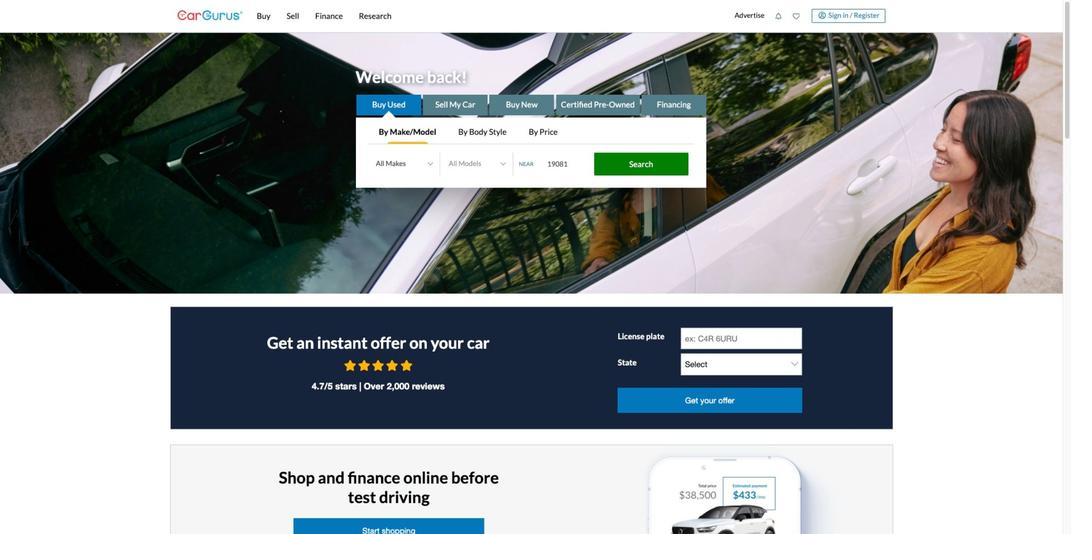 Task type: vqa. For each thing, say whether or not it's contained in the screenshot.
Zip telephone field
yes



Task type: locate. For each thing, give the bounding box(es) containing it.
menu
[[730, 2, 886, 30]]

menu item
[[730, 2, 770, 30]]

menu bar
[[243, 0, 730, 32]]

Zip telephone field
[[541, 154, 592, 174]]

None submit
[[594, 153, 689, 176]]



Task type: describe. For each thing, give the bounding box(es) containing it.
open notifications image
[[775, 13, 782, 20]]

ex: C4R 6URU field
[[681, 328, 802, 350]]

user icon image
[[819, 12, 826, 19]]

saved cars image
[[793, 13, 800, 20]]



